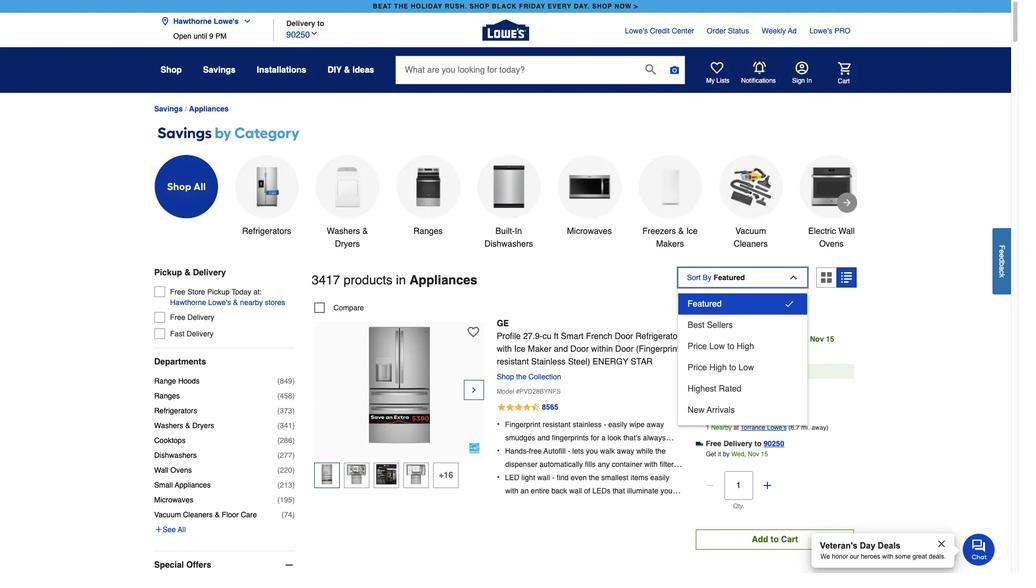 Task type: describe. For each thing, give the bounding box(es) containing it.
black
[[492, 3, 517, 10]]

at:
[[254, 288, 262, 296]]

leds
[[593, 487, 611, 495]]

easily inside "• fingerprint resistant stainless - easily wipe away smudges and fingerprints for a look that's always sparkling clean"
[[609, 421, 628, 429]]

day
[[860, 542, 876, 551]]

low inside button
[[739, 363, 755, 373]]

in for sign
[[807, 77, 812, 84]]

washers & dryers button
[[316, 155, 379, 250]]

electric wall ovens image
[[811, 165, 853, 208]]

lowe's pro
[[810, 27, 851, 35]]

center
[[672, 27, 694, 35]]

we honor our heroes with some great deals.
[[821, 553, 946, 561]]

1 horizontal spatial entire
[[531, 487, 550, 495]]

2 shop from the left
[[592, 3, 613, 10]]

- for • hands-free autofill - lets you walk away while the dispenser automatically fills any container with filtered water
[[568, 447, 571, 456]]

( 277 )
[[278, 451, 295, 460]]

you
[[586, 447, 598, 456]]

c
[[998, 270, 1007, 274]]

resistant inside "• fingerprint resistant stainless - easily wipe away smudges and fingerprints for a look that's always sparkling clean"
[[543, 421, 571, 429]]

& up cooktops
[[185, 421, 190, 430]]

sign in
[[793, 77, 812, 84]]

lowe's up torrance
[[746, 414, 766, 421]]

with left an
[[505, 487, 519, 495]]

appliances link
[[189, 105, 229, 113]]

open
[[173, 32, 192, 40]]

( 195 )
[[278, 496, 295, 504]]

washers & dryers inside washers & dryers button
[[327, 227, 368, 249]]

( 458 )
[[278, 392, 295, 400]]

ge profile 27.9-cu ft smart french door refrigerator with ice maker and door within door (fingerprint- resistant stainless steel) energy star
[[497, 319, 683, 367]]

high inside button
[[710, 363, 727, 373]]

sparkling
[[505, 447, 535, 456]]

1 vertical spatial washers
[[154, 421, 183, 430]]

and inside "• fingerprint resistant stainless - easily wipe away smudges and fingerprints for a look that's always sparkling clean"
[[538, 434, 550, 442]]

• for • fingerprint resistant stainless - easily wipe away smudges and fingerprints for a look that's always sparkling clean
[[497, 420, 500, 430]]

$4,199.00 save $1,200.00 ends nov 15
[[696, 335, 835, 344]]

ovens inside electric wall ovens
[[820, 239, 844, 249]]

until
[[194, 32, 207, 40]]

savings button
[[203, 61, 236, 80]]

washers & dryers image
[[326, 165, 369, 208]]

see
[[163, 526, 176, 534]]

stainless
[[531, 358, 566, 367]]

price low to high button
[[679, 336, 808, 357]]

freezers & ice makers
[[643, 227, 698, 249]]

• for • hands-free autofill - lets you walk away while the dispenser automatically fills any container with filtered water
[[497, 447, 500, 456]]

0 vertical spatial light
[[522, 474, 535, 482]]

( 286 )
[[278, 436, 295, 445]]

appliances inside savings / appliances
[[189, 105, 229, 113]]

your
[[661, 487, 675, 495]]

buy more, get up to $1000 off element
[[696, 364, 855, 379]]

microwaves image
[[568, 165, 611, 208]]

pickup image
[[696, 393, 703, 400]]

wall inside electric wall ovens
[[839, 227, 855, 236]]

lowe's inside button
[[208, 298, 231, 307]]

0 horizontal spatial refrigerators
[[154, 407, 197, 415]]

1 vertical spatial microwaves
[[154, 496, 194, 504]]

the inside • led light wall - find even the smallest items easily with an entire back wall of leds that illuminate your entire refrigerator with crisp, white light
[[589, 474, 599, 482]]

price high to low button
[[679, 357, 808, 378]]

( for 341
[[278, 421, 280, 430]]

ends
[[790, 335, 808, 344]]

& inside button
[[233, 298, 238, 307]]

electric wall ovens button
[[800, 155, 864, 250]]

delivery up chevron down icon
[[286, 19, 315, 27]]

torrance lowe's button
[[741, 423, 787, 434]]

with inside • hands-free autofill - lets you walk away while the dispenser automatically fills any container with filtered water
[[645, 460, 658, 469]]

ge
[[497, 319, 509, 329]]

90250 inside 90250 button
[[286, 30, 310, 40]]

savings for savings / appliances
[[154, 105, 183, 113]]

1 horizontal spatial 90250
[[764, 440, 785, 448]]

0 horizontal spatial ovens
[[171, 466, 192, 475]]

+16 button
[[433, 463, 459, 489]]

chevron right image
[[470, 385, 478, 396]]

search image
[[646, 64, 656, 75]]

lowe's left pro
[[810, 27, 833, 35]]

veteran's
[[820, 542, 858, 551]]

refrigerators inside button
[[242, 227, 291, 236]]

& inside freezers & ice makers
[[679, 227, 684, 236]]

illuminate
[[627, 487, 659, 495]]

sign
[[793, 77, 805, 84]]

& right diy
[[344, 65, 350, 75]]

location image
[[161, 17, 169, 25]]

grid view image
[[822, 272, 832, 283]]

) for ( 195 )
[[292, 496, 295, 504]]

.00
[[740, 318, 750, 326]]

0 horizontal spatial dryers
[[192, 421, 214, 430]]

smart
[[561, 332, 584, 342]]

free store pickup today at:
[[170, 288, 262, 296]]

1 horizontal spatial hawthorne lowe's button
[[713, 412, 766, 423]]

2 vertical spatial appliances
[[175, 481, 211, 489]]

lowe's left (6.7
[[767, 425, 787, 432]]

hawthorne lowe's & nearby stores button
[[170, 297, 285, 308]]

0 vertical spatial cart
[[838, 77, 850, 85]]

( 220 )
[[278, 466, 295, 475]]

ice inside freezers & ice makers
[[687, 227, 698, 236]]

diy & ideas button
[[328, 61, 374, 80]]

458
[[280, 392, 292, 400]]

) for ( 286 )
[[292, 436, 295, 445]]

see all
[[163, 526, 186, 534]]

( 213 )
[[278, 481, 295, 489]]

• fingerprint resistant stainless - easily wipe away smudges and fingerprints for a look that's always sparkling clean
[[497, 420, 666, 456]]

4.5 stars image
[[497, 402, 559, 414]]

0 horizontal spatial entire
[[505, 500, 524, 509]]

373
[[280, 407, 292, 415]]

crisp,
[[580, 500, 598, 509]]

1 thumbnail image from the left
[[317, 465, 337, 485]]

0 horizontal spatial wall
[[154, 466, 168, 475]]

door up "steel)"
[[571, 345, 589, 354]]

lowe's left the "credit"
[[625, 27, 648, 35]]

refrigerators button
[[235, 155, 299, 238]]

small appliances
[[154, 481, 211, 489]]

1 shop from the left
[[470, 3, 490, 10]]

/
[[185, 105, 187, 114]]

ranges image
[[407, 165, 450, 208]]

1 vertical spatial by
[[723, 451, 730, 458]]

0 horizontal spatial hawthorne lowe's button
[[161, 11, 256, 32]]

hawthorne lowe's & nearby stores
[[170, 298, 285, 307]]

90250 button for free delivery to
[[764, 439, 785, 449]]

( for 849
[[278, 377, 280, 385]]

high inside 'button'
[[737, 342, 755, 351]]

special offers
[[154, 561, 211, 570]]

hawthorne lowe's
[[173, 17, 239, 25]]

f
[[998, 245, 1007, 250]]

store
[[188, 288, 205, 296]]

free for free delivery
[[170, 313, 185, 322]]

0 vertical spatial the
[[516, 373, 527, 381]]

close image
[[938, 540, 946, 549]]

( for 458
[[278, 392, 280, 400]]

gallery item 0 image
[[341, 327, 458, 444]]

1 vertical spatial pickup
[[207, 288, 230, 296]]

$
[[696, 318, 700, 326]]

2 e from the top
[[998, 254, 1007, 258]]

Search Query text field
[[396, 56, 637, 84]]

a inside "• fingerprint resistant stainless - easily wipe away smudges and fingerprints for a look that's always sparkling clean"
[[602, 434, 606, 442]]

fast delivery
[[170, 330, 214, 338]]

get
[[706, 451, 716, 458]]

shop button
[[161, 61, 182, 80]]

nov for ends
[[810, 335, 824, 344]]

& inside the washers & dryers
[[363, 227, 368, 236]]

mi.
[[802, 425, 810, 432]]

savings for savings
[[203, 65, 236, 75]]

( 74 )
[[282, 511, 295, 519]]

door up the energy
[[615, 345, 634, 354]]

credit
[[650, 27, 670, 35]]

diy & ideas
[[328, 65, 374, 75]]

dryers inside the washers & dryers
[[335, 239, 360, 249]]

chevron down image
[[239, 17, 252, 25]]

- for • fingerprint resistant stainless - easily wipe away smudges and fingerprints for a look that's always sparkling clean
[[604, 421, 606, 429]]

stainless
[[573, 421, 602, 429]]

) for ( 849 )
[[292, 377, 295, 385]]

- for • led light wall - find even the smallest items easily with an entire back wall of leds that illuminate your entire refrigerator with crisp, white light
[[552, 474, 555, 482]]

lowe's credit center
[[625, 27, 694, 35]]

deals
[[878, 542, 901, 551]]

74
[[284, 511, 292, 519]]

delivery for fast delivery
[[187, 330, 214, 338]]

0 horizontal spatial washers & dryers
[[154, 421, 214, 430]]

• for • led light wall - find even the smallest items easily with an entire back wall of leds that illuminate your entire refrigerator with crisp, white light
[[497, 473, 500, 483]]

delivery up free store pickup today at:
[[193, 268, 226, 278]]

offers
[[186, 561, 211, 570]]

add
[[752, 535, 769, 545]]

( for 277
[[278, 451, 280, 460]]

( for 195
[[278, 496, 280, 504]]

pickup for pickup
[[706, 392, 730, 401]]

nov inside ready by tue, nov 21 at hawthorne lowe's 1 nearby at torrance lowe's (6.7 mi. away)
[[749, 403, 760, 411]]

) for ( 213 )
[[292, 481, 295, 489]]

more.
[[773, 368, 796, 376]]

microwaves inside button
[[567, 227, 612, 236]]

smudges
[[505, 434, 536, 442]]

nearby
[[712, 425, 732, 432]]

ranges inside 'button'
[[414, 227, 443, 236]]

1 vertical spatial at
[[734, 425, 739, 432]]

0 horizontal spatial wall
[[537, 474, 550, 482]]

vacuum for vacuum cleaners
[[736, 227, 766, 236]]

price high to low
[[688, 363, 755, 373]]

nov for wed,
[[748, 451, 760, 458]]

beat the holiday rush. shop black friday every day. shop now >
[[373, 3, 639, 10]]



Task type: vqa. For each thing, say whether or not it's contained in the screenshot.


Task type: locate. For each thing, give the bounding box(es) containing it.
by
[[726, 403, 733, 411], [723, 451, 730, 458]]

model
[[497, 388, 514, 396]]

& up store
[[184, 268, 191, 278]]

2 horizontal spatial -
[[604, 421, 606, 429]]

1 vertical spatial wall
[[570, 487, 582, 495]]

ice right freezers
[[687, 227, 698, 236]]

1 horizontal spatial ice
[[687, 227, 698, 236]]

ends nov 15 element
[[790, 335, 839, 344]]

vacuum up "see"
[[154, 511, 181, 519]]

) down the ( 458 )
[[292, 407, 295, 415]]

vacuum cleaners button
[[719, 155, 783, 250]]

hawthorne up "open until 9 pm"
[[173, 17, 212, 25]]

pickup up hawthorne lowe's & nearby stores button
[[207, 288, 230, 296]]

shop for shop
[[161, 65, 182, 75]]

dispenser
[[505, 460, 538, 469]]

door right french
[[615, 332, 633, 342]]

0 horizontal spatial resistant
[[497, 358, 529, 367]]

1 horizontal spatial in
[[807, 77, 812, 84]]

hawthorne inside hawthorne lowe's & nearby stores button
[[170, 298, 206, 307]]

free up get
[[706, 440, 722, 448]]

1 vertical spatial and
[[538, 434, 550, 442]]

freezers
[[643, 227, 676, 236]]

( 341 )
[[278, 421, 295, 430]]

hawthorne inside ready by tue, nov 21 at hawthorne lowe's 1 nearby at torrance lowe's (6.7 mi. away)
[[713, 414, 744, 421]]

to for price high to low
[[729, 363, 737, 373]]

1 horizontal spatial easily
[[651, 474, 670, 482]]

and inside ge profile 27.9-cu ft smart french door refrigerator with ice maker and door within door (fingerprint- resistant stainless steel) energy star
[[554, 345, 568, 354]]

a inside button
[[998, 266, 1007, 270]]

1 horizontal spatial shop
[[592, 3, 613, 10]]

8565
[[542, 403, 559, 412]]

1 horizontal spatial ovens
[[820, 239, 844, 249]]

vacuum down "vacuum cleaners" image
[[736, 227, 766, 236]]

1 vertical spatial nov
[[749, 403, 760, 411]]

1 vertical spatial wall
[[154, 466, 168, 475]]

8 ) from the top
[[292, 481, 295, 489]]

freezers & ice makers image
[[649, 165, 692, 208]]

0 horizontal spatial light
[[522, 474, 535, 482]]

entire up refrigerator
[[531, 487, 550, 495]]

free left store
[[170, 288, 185, 296]]

checkmark image
[[785, 299, 795, 309]]

by right it
[[723, 451, 730, 458]]

None search field
[[396, 56, 686, 94]]

( for 373
[[278, 407, 280, 415]]

2 vertical spatial nov
[[748, 451, 760, 458]]

price inside button
[[688, 363, 707, 373]]

care
[[241, 511, 257, 519]]

15 down free delivery to 90250
[[761, 451, 768, 458]]

my
[[707, 77, 715, 84]]

shop right day.
[[592, 3, 613, 10]]

vacuum cleaners
[[734, 227, 768, 249]]

4 thumbnail image from the left
[[406, 465, 427, 485]]

lowe's up pm
[[214, 17, 239, 25]]

1 vertical spatial in
[[515, 227, 522, 236]]

0 horizontal spatial shop
[[161, 65, 182, 75]]

wed,
[[732, 451, 746, 458]]

built-in dishwashers button
[[477, 155, 541, 250]]

nov left 21
[[749, 403, 760, 411]]

thumbnail image
[[317, 465, 337, 485], [347, 465, 367, 485], [377, 465, 397, 485], [406, 465, 427, 485]]

1 vertical spatial 15
[[761, 451, 768, 458]]

1 vertical spatial 90250 button
[[764, 439, 785, 449]]

with down profile
[[497, 345, 512, 354]]

washers inside button
[[327, 227, 360, 236]]

plus image
[[762, 481, 773, 491]]

a right for at the bottom right
[[602, 434, 606, 442]]

0 horizontal spatial pickup
[[154, 268, 182, 278]]

1 vertical spatial resistant
[[543, 421, 571, 429]]

3 • from the top
[[497, 473, 500, 483]]

dishwashers up wall ovens
[[154, 451, 197, 460]]

hawthorne for hawthorne lowe's & nearby stores
[[170, 298, 206, 307]]

buy more, save more.
[[708, 368, 796, 376]]

849
[[280, 377, 292, 385]]

• hands-free autofill - lets you walk away while the dispenser automatically fills any container with filtered water
[[497, 447, 682, 482]]

look
[[608, 434, 622, 442]]

- left lets
[[568, 447, 571, 456]]

0 vertical spatial appliances
[[189, 105, 229, 113]]

energy
[[593, 358, 629, 367]]

1 horizontal spatial low
[[739, 363, 755, 373]]

3417
[[312, 273, 340, 288]]

dryers down hoods
[[192, 421, 214, 430]]

maker
[[528, 345, 552, 354]]

1 vertical spatial hawthorne
[[170, 298, 206, 307]]

order status
[[707, 27, 749, 35]]

10 ) from the top
[[292, 511, 295, 519]]

light up an
[[522, 474, 535, 482]]

wall left of
[[570, 487, 582, 495]]

ice inside ge profile 27.9-cu ft smart french door refrigerator with ice maker and door within door (fingerprint- resistant stainless steel) energy star
[[514, 345, 526, 354]]

delivery up fast delivery
[[188, 313, 214, 322]]

1 vertical spatial low
[[739, 363, 755, 373]]

15 for get it by wed, nov 15
[[761, 451, 768, 458]]

0 horizontal spatial washers
[[154, 421, 183, 430]]

) for ( 277 )
[[292, 451, 295, 460]]

delivery for free delivery to 90250
[[724, 440, 753, 448]]

( down the ( 213 ) at the bottom of the page
[[278, 496, 280, 504]]

walk
[[600, 447, 615, 456]]

5 ) from the top
[[292, 436, 295, 445]]

1 vertical spatial ovens
[[171, 466, 192, 475]]

( down the ( 458 )
[[278, 407, 280, 415]]

1 horizontal spatial save
[[751, 368, 770, 376]]

90250 button for delivery to
[[286, 27, 319, 41]]

15 for $4,199.00 save $1,200.00 ends nov 15
[[826, 335, 835, 344]]

best sellers button
[[679, 315, 808, 336]]

1 ) from the top
[[292, 377, 295, 385]]

1 vertical spatial •
[[497, 447, 500, 456]]

see all button
[[154, 524, 186, 535]]

dishwashers down built-
[[485, 239, 533, 249]]

2 price from the top
[[688, 363, 707, 373]]

save down available
[[751, 368, 770, 376]]

deals.
[[929, 553, 946, 561]]

dryers up products
[[335, 239, 360, 249]]

ad
[[788, 27, 797, 35]]

away
[[647, 421, 664, 429], [617, 447, 635, 456]]

0 horizontal spatial in
[[515, 227, 522, 236]]

beat the holiday rush. shop black friday every day. shop now > link
[[371, 0, 641, 13]]

21
[[762, 403, 769, 411]]

0 vertical spatial free
[[170, 288, 185, 296]]

shop the collection link
[[497, 373, 566, 381]]

1 vertical spatial easily
[[651, 474, 670, 482]]

2 thumbnail image from the left
[[347, 465, 367, 485]]

0 horizontal spatial vacuum
[[154, 511, 181, 519]]

refrigerators down refrigerators image in the top left of the page
[[242, 227, 291, 236]]

fingerprint
[[505, 421, 541, 429]]

1001161398 element
[[315, 303, 364, 314]]

) for ( 341 )
[[292, 421, 295, 430]]

refrigerators down range hoods at bottom left
[[154, 407, 197, 415]]

0 horizontal spatial 90250 button
[[286, 27, 319, 41]]

1 horizontal spatial light
[[619, 500, 633, 509]]

cleaners for vacuum cleaners & floor care
[[183, 511, 213, 519]]

1 horizontal spatial the
[[589, 474, 599, 482]]

microwaves down small appliances
[[154, 496, 194, 504]]

0 vertical spatial refrigerators
[[242, 227, 291, 236]]

save
[[733, 335, 751, 344], [751, 368, 770, 376]]

lowe's home improvement lists image
[[711, 62, 724, 74]]

camera image
[[670, 65, 680, 75]]

1 vertical spatial appliances
[[410, 273, 478, 288]]

0 vertical spatial at
[[706, 414, 712, 421]]

) up 286 at the left bottom of page
[[292, 421, 295, 430]]

door
[[615, 332, 633, 342], [571, 345, 589, 354], [615, 345, 634, 354]]

price for price high to low
[[688, 363, 707, 373]]

90250 down torrance lowe's button
[[764, 440, 785, 448]]

installations button
[[257, 61, 307, 80]]

1 horizontal spatial microwaves
[[567, 227, 612, 236]]

pickup up ready
[[706, 392, 730, 401]]

and up clean
[[538, 434, 550, 442]]

tue,
[[735, 403, 747, 411]]

french
[[586, 332, 613, 342]]

price down "best"
[[688, 342, 707, 351]]

1 horizontal spatial cart
[[838, 77, 850, 85]]

with down deals
[[883, 553, 894, 561]]

easily up look
[[609, 421, 628, 429]]

1 horizontal spatial 15
[[826, 335, 835, 344]]

rebates available
[[712, 351, 776, 360]]

minus image
[[705, 481, 716, 491]]

new arrivals button
[[679, 400, 808, 421]]

$4,199.00
[[696, 335, 729, 344]]

1 horizontal spatial washers & dryers
[[327, 227, 368, 249]]

cart right add
[[781, 535, 798, 545]]

0 vertical spatial a
[[998, 266, 1007, 270]]

1 horizontal spatial shop
[[497, 373, 514, 381]]

the inside • hands-free autofill - lets you walk away while the dispenser automatically fills any container with filtered water
[[656, 447, 666, 456]]

floor
[[222, 511, 239, 519]]

0 vertical spatial dishwashers
[[485, 239, 533, 249]]

3 thumbnail image from the left
[[377, 465, 397, 485]]

the down 'fills'
[[589, 474, 599, 482]]

0 vertical spatial resistant
[[497, 358, 529, 367]]

1 vertical spatial the
[[656, 447, 666, 456]]

1 vertical spatial a
[[602, 434, 606, 442]]

nov down free delivery to 90250
[[748, 451, 760, 458]]

small
[[154, 481, 173, 489]]

smallest
[[602, 474, 629, 482]]

geprofile 27.9-cu ft smart french door refrigerator with ice maker and door within door (fingerprint-resistant stainless steel) energy star element
[[315, 322, 484, 459]]

( for 213
[[278, 481, 280, 489]]

0 vertical spatial hawthorne
[[173, 17, 212, 25]]

Stepper number input field with increment and decrement buttons number field
[[725, 472, 753, 500]]

1 horizontal spatial savings
[[203, 65, 236, 75]]

0 vertical spatial high
[[737, 342, 755, 351]]

pro
[[835, 27, 851, 35]]

ranges down range at left bottom
[[154, 392, 180, 400]]

) for ( 458 )
[[292, 392, 295, 400]]

to inside 'button'
[[728, 342, 735, 351]]

277
[[280, 451, 292, 460]]

featured
[[688, 299, 722, 309]]

lets
[[573, 447, 584, 456]]

- inside "• fingerprint resistant stainless - easily wipe away smudges and fingerprints for a look that's always sparkling clean"
[[604, 421, 606, 429]]

1 vertical spatial refrigerators
[[154, 407, 197, 415]]

90250 down "delivery to" on the top of page
[[286, 30, 310, 40]]

0 vertical spatial wall
[[537, 474, 550, 482]]

in inside built-in dishwashers
[[515, 227, 522, 236]]

star
[[631, 358, 653, 367]]

today
[[232, 288, 251, 296]]

the down always
[[656, 447, 666, 456]]

appliances right the in
[[410, 273, 478, 288]]

27.9-
[[523, 332, 543, 342]]

refrigerators image
[[246, 165, 288, 208]]

90250 button up installations button
[[286, 27, 319, 41]]

honor
[[832, 553, 849, 561]]

( up the ( 458 )
[[278, 377, 280, 385]]

chat invite button image
[[963, 534, 996, 566]]

ice down profile
[[514, 345, 526, 354]]

chevron down image
[[310, 29, 319, 37]]

1 horizontal spatial 90250 button
[[764, 439, 785, 449]]

washers up cooktops
[[154, 421, 183, 430]]

notifications
[[742, 77, 776, 84]]

2 ) from the top
[[292, 392, 295, 400]]

1 • from the top
[[497, 420, 500, 430]]

ft
[[554, 332, 559, 342]]

0 vertical spatial ranges
[[414, 227, 443, 236]]

plus image
[[154, 526, 163, 534]]

to for price low to high
[[728, 342, 735, 351]]

1 horizontal spatial pickup
[[207, 288, 230, 296]]

entire down an
[[505, 500, 524, 509]]

lowe's down free store pickup today at:
[[208, 298, 231, 307]]

7 ) from the top
[[292, 466, 295, 475]]

add to cart
[[752, 535, 798, 545]]

to for free delivery to 90250
[[755, 440, 762, 448]]

2 vertical spatial pickup
[[706, 392, 730, 401]]

arrow right image
[[842, 197, 853, 208]]

minus image
[[284, 560, 295, 571]]

appliances right the /
[[189, 105, 229, 113]]

0 horizontal spatial savings
[[154, 105, 183, 113]]

0 horizontal spatial 90250
[[286, 30, 310, 40]]

0 vertical spatial in
[[807, 77, 812, 84]]

by left tue,
[[726, 403, 733, 411]]

) down ( 195 )
[[292, 511, 295, 519]]

a up k
[[998, 266, 1007, 270]]

213
[[280, 481, 292, 489]]

hawthorne up 'nearby' in the bottom right of the page
[[713, 414, 744, 421]]

1 vertical spatial high
[[710, 363, 727, 373]]

hoods
[[178, 377, 200, 385]]

0 vertical spatial 15
[[826, 335, 835, 344]]

weekly ad link
[[762, 25, 797, 36]]

2,999
[[700, 316, 740, 334]]

0 horizontal spatial and
[[538, 434, 550, 442]]

0 horizontal spatial the
[[516, 373, 527, 381]]

1 horizontal spatial dryers
[[335, 239, 360, 249]]

savings save $1,200.00 element
[[733, 335, 839, 344]]

appliances down wall ovens
[[175, 481, 211, 489]]

savings down pm
[[203, 65, 236, 75]]

) down "( 220 )"
[[292, 481, 295, 489]]

resistant inside ge profile 27.9-cu ft smart french door refrigerator with ice maker and door within door (fingerprint- resistant stainless steel) energy star
[[497, 358, 529, 367]]

• left hands-
[[497, 447, 500, 456]]

price inside 'button'
[[688, 342, 707, 351]]

in for built-
[[515, 227, 522, 236]]

& up the makers
[[679, 227, 684, 236]]

heroes
[[861, 553, 881, 561]]

microwaves down microwaves image
[[567, 227, 612, 236]]

fast
[[170, 330, 185, 338]]

• inside • hands-free autofill - lets you walk away while the dispenser automatically fills any container with filtered water
[[497, 447, 500, 456]]

( for 74
[[282, 511, 284, 519]]

ready
[[706, 403, 725, 411]]

lowe's home improvement account image
[[796, 62, 808, 74]]

- right the stainless on the bottom of page
[[604, 421, 606, 429]]

1
[[706, 425, 710, 432]]

wall up the small
[[154, 466, 168, 475]]

lowe's home improvement cart image
[[838, 62, 851, 75]]

shop for shop the collection
[[497, 373, 514, 381]]

3 ) from the top
[[292, 407, 295, 415]]

• left led at the bottom
[[497, 473, 500, 483]]

actual price $2,999.00 element
[[696, 316, 750, 334]]

0 vertical spatial -
[[604, 421, 606, 429]]

delivery for free delivery
[[188, 313, 214, 322]]

1 horizontal spatial and
[[554, 345, 568, 354]]

save inside buy more, get up to $1000 off element
[[751, 368, 770, 376]]

lowe's home improvement logo image
[[482, 7, 529, 53]]

• inside "• fingerprint resistant stainless - easily wipe away smudges and fingerprints for a look that's always sparkling clean"
[[497, 420, 500, 430]]

0 vertical spatial washers
[[327, 227, 360, 236]]

0 horizontal spatial 15
[[761, 451, 768, 458]]

delivery
[[286, 19, 315, 27], [193, 268, 226, 278], [188, 313, 214, 322], [187, 330, 214, 338], [724, 440, 753, 448]]

shop
[[470, 3, 490, 10], [592, 3, 613, 10]]

free for free store pickup today at:
[[170, 288, 185, 296]]

- left find
[[552, 474, 555, 482]]

that
[[613, 487, 625, 495]]

energy star qualified image
[[469, 444, 480, 454]]

away inside "• fingerprint resistant stainless - easily wipe away smudges and fingerprints for a look that's always sparkling clean"
[[647, 421, 664, 429]]

free delivery
[[170, 313, 214, 322]]

built-in dishwashers image
[[488, 165, 530, 208]]

3417 products in appliances
[[312, 273, 478, 288]]

weekly ad
[[762, 27, 797, 35]]

) down ( 341 )
[[292, 436, 295, 445]]

1 horizontal spatial high
[[737, 342, 755, 351]]

save up 'rebates available'
[[733, 335, 751, 344]]

( for 220
[[278, 466, 280, 475]]

savings inside savings / appliances
[[154, 105, 183, 113]]

hawthorne for hawthorne lowe's
[[173, 17, 212, 25]]

) for ( 373 )
[[292, 407, 295, 415]]

the up #
[[516, 373, 527, 381]]

nov right the ends
[[810, 335, 824, 344]]

ranges down 'ranges' image
[[414, 227, 443, 236]]

price low to high
[[688, 342, 755, 351]]

) down 286 at the left bottom of page
[[292, 451, 295, 460]]

• inside • led light wall - find even the smallest items easily with an entire back wall of leds that illuminate your entire refrigerator with crisp, white light
[[497, 473, 500, 483]]

dishwashers
[[485, 239, 533, 249], [154, 451, 197, 460]]

free
[[529, 447, 542, 456]]

best sellers
[[688, 321, 733, 330]]

0 vertical spatial cleaners
[[734, 239, 768, 249]]

order
[[707, 27, 726, 35]]

220
[[280, 466, 292, 475]]

easily inside • led light wall - find even the smallest items easily with an entire back wall of leds that illuminate your entire refrigerator with crisp, white light
[[651, 474, 670, 482]]

order status link
[[707, 25, 749, 36]]

by inside ready by tue, nov 21 at hawthorne lowe's 1 nearby at torrance lowe's (6.7 mi. away)
[[726, 403, 733, 411]]

cleaners inside button
[[734, 239, 768, 249]]

cu
[[543, 332, 552, 342]]

vacuum cleaners image
[[730, 165, 772, 208]]

shop right rush.
[[470, 3, 490, 10]]

and
[[554, 345, 568, 354], [538, 434, 550, 442]]

) for ( 74 )
[[292, 511, 295, 519]]

wall right "electric"
[[839, 227, 855, 236]]

( up the ( 213 ) at the bottom of the page
[[278, 466, 280, 475]]

away up always
[[647, 421, 664, 429]]

departments element
[[154, 357, 295, 367]]

vacuum inside vacuum cleaners
[[736, 227, 766, 236]]

4 ) from the top
[[292, 421, 295, 430]]

- inside • hands-free autofill - lets you walk away while the dispenser automatically fills any container with filtered water
[[568, 447, 571, 456]]

lists
[[717, 77, 730, 84]]

rebates icon image
[[696, 349, 709, 362]]

0 vertical spatial easily
[[609, 421, 628, 429]]

0 vertical spatial savings
[[203, 65, 236, 75]]

0 horizontal spatial cleaners
[[183, 511, 213, 519]]

1 e from the top
[[998, 250, 1007, 254]]

ovens
[[820, 239, 844, 249], [171, 466, 192, 475]]

status
[[728, 27, 749, 35]]

list view image
[[842, 272, 853, 283]]

9 ) from the top
[[292, 496, 295, 504]]

shop
[[161, 65, 182, 75], [497, 373, 514, 381]]

low inside 'button'
[[710, 342, 725, 351]]

in down built-in dishwashers image
[[515, 227, 522, 236]]

cart button
[[823, 62, 851, 85]]

lowe's home improvement notification center image
[[753, 62, 766, 74]]

container
[[612, 460, 643, 469]]

0 vertical spatial 90250 button
[[286, 27, 319, 41]]

cleaners for vacuum cleaners
[[734, 239, 768, 249]]

ice
[[687, 227, 698, 236], [514, 345, 526, 354]]

away up container at the bottom of page
[[617, 447, 635, 456]]

1 horizontal spatial cleaners
[[734, 239, 768, 249]]

1 horizontal spatial dishwashers
[[485, 239, 533, 249]]

) up ( 74 )
[[292, 496, 295, 504]]

) up the ( 458 )
[[292, 377, 295, 385]]

1 horizontal spatial resistant
[[543, 421, 571, 429]]

away inside • hands-free autofill - lets you walk away while the dispenser automatically fills any container with filtered water
[[617, 447, 635, 456]]

friday
[[519, 3, 546, 10]]

automatically
[[540, 460, 583, 469]]

& left floor
[[215, 511, 220, 519]]

0 vertical spatial ovens
[[820, 239, 844, 249]]

90250 button down torrance lowe's button
[[764, 439, 785, 449]]

1 vertical spatial hawthorne lowe's button
[[713, 412, 766, 423]]

2 • from the top
[[497, 447, 500, 456]]

was price $4,199.00 element
[[696, 333, 733, 344]]

pickup for pickup & delivery
[[154, 268, 182, 278]]

lowe's pro link
[[810, 25, 851, 36]]

nov
[[810, 335, 824, 344], [749, 403, 760, 411], [748, 451, 760, 458]]

) for ( 220 )
[[292, 466, 295, 475]]

delivery up wed,
[[724, 440, 753, 448]]

- inside • led light wall - find even the smallest items easily with an entire back wall of leds that illuminate your entire refrigerator with crisp, white light
[[552, 474, 555, 482]]

& down today at the bottom
[[233, 298, 238, 307]]

1 vertical spatial cart
[[781, 535, 798, 545]]

1 vertical spatial dishwashers
[[154, 451, 197, 460]]

0 horizontal spatial ranges
[[154, 392, 180, 400]]

that's
[[624, 434, 641, 442]]

filtered
[[660, 460, 682, 469]]

0 horizontal spatial save
[[733, 335, 751, 344]]

light
[[522, 474, 535, 482], [619, 500, 633, 509]]

with inside ge profile 27.9-cu ft smart french door refrigerator with ice maker and door within door (fingerprint- resistant stainless steel) energy star
[[497, 345, 512, 354]]

with left 'crisp,'
[[565, 500, 578, 509]]

1 vertical spatial entire
[[505, 500, 524, 509]]

easily up your
[[651, 474, 670, 482]]

heart outline image
[[468, 327, 479, 338]]

our
[[850, 553, 860, 561]]

( down ( 341 )
[[278, 436, 280, 445]]

e up b
[[998, 254, 1007, 258]]

vacuum for vacuum cleaners & floor care
[[154, 511, 181, 519]]

2 vertical spatial free
[[706, 440, 722, 448]]

resistant up shop the collection
[[497, 358, 529, 367]]

dishwashers inside button
[[485, 239, 533, 249]]

6 ) from the top
[[292, 451, 295, 460]]

0 vertical spatial low
[[710, 342, 725, 351]]

truck filled image
[[696, 441, 703, 448]]

with down while
[[645, 460, 658, 469]]

( for 286
[[278, 436, 280, 445]]

( down "( 220 )"
[[278, 481, 280, 489]]

) up 373
[[292, 392, 295, 400]]

90250 button
[[286, 27, 319, 41], [764, 439, 785, 449]]

1 vertical spatial savings
[[154, 105, 183, 113]]

shop the collection
[[497, 373, 561, 381]]

free up 'fast'
[[170, 313, 185, 322]]

vacuum cleaners & floor care
[[154, 511, 257, 519]]

0 horizontal spatial easily
[[609, 421, 628, 429]]

price for price low to high
[[688, 342, 707, 351]]

1 horizontal spatial wall
[[570, 487, 582, 495]]

1 price from the top
[[688, 342, 707, 351]]



